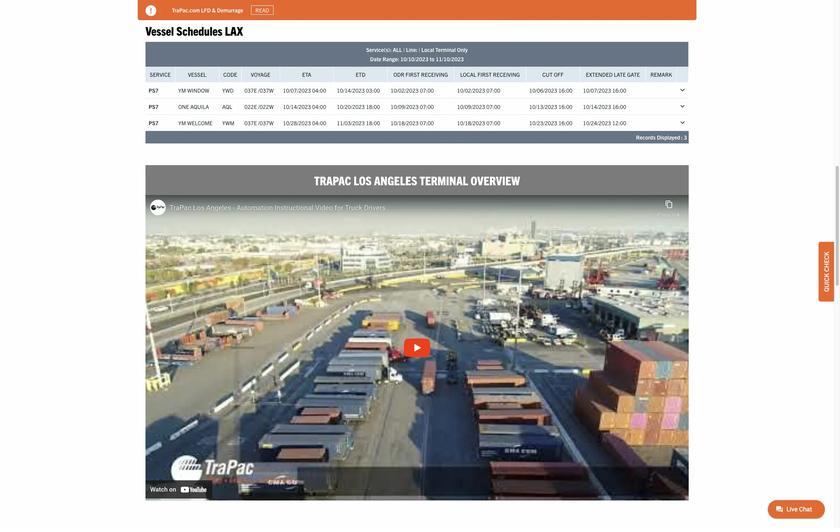 Task type: locate. For each thing, give the bounding box(es) containing it.
lax
[[225, 23, 243, 38]]

ym left window in the left top of the page
[[178, 87, 186, 94]]

1 ym from the top
[[178, 87, 186, 94]]

2 10/18/2023 07:00 from the left
[[457, 119, 501, 126]]

receiving for local first receiving
[[493, 71, 520, 78]]

2 receiving from the left
[[493, 71, 520, 78]]

|
[[404, 46, 405, 53], [419, 46, 420, 53]]

1 vertical spatial local
[[460, 71, 476, 78]]

10/02/2023 down local first receiving
[[457, 87, 485, 94]]

0 horizontal spatial 10/18/2023
[[391, 119, 419, 126]]

local up to
[[422, 46, 434, 53]]

10/02/2023 down the odr
[[391, 87, 419, 94]]

ps7
[[149, 87, 159, 94], [149, 103, 159, 110], [149, 119, 159, 126]]

10/13/2023
[[529, 103, 557, 110]]

gate
[[627, 71, 640, 78]]

2 10/18/2023 from the left
[[457, 119, 485, 126]]

2 037e    /037w from the top
[[245, 119, 274, 126]]

terminal
[[436, 46, 456, 53], [420, 173, 468, 188]]

037e down 022e
[[245, 119, 257, 126]]

/022w
[[258, 103, 274, 110]]

1 18:00 from the top
[[366, 103, 380, 110]]

16:00 up 10/23/2023 16:00 at the top right
[[559, 103, 573, 110]]

| right the line:
[[419, 46, 420, 53]]

2 first from the left
[[478, 71, 492, 78]]

037e    /037w down voyage
[[245, 87, 274, 94]]

10/02/2023 07:00
[[391, 87, 434, 94], [457, 87, 501, 94]]

cut
[[543, 71, 553, 78]]

2 /037w from the top
[[258, 119, 274, 126]]

03:00 right - at the left top of page
[[280, 2, 296, 10]]

1 vertical spatial 18:00
[[366, 119, 380, 126]]

ym
[[178, 87, 186, 94], [178, 119, 186, 126]]

0 horizontal spatial local
[[422, 46, 434, 53]]

10/20/2023 18:00
[[337, 103, 380, 110]]

11/10/2023
[[436, 56, 464, 63]]

angeles
[[374, 173, 417, 188]]

first
[[406, 71, 420, 78], [478, 71, 492, 78]]

04:00 down 10/14/2023 04:00
[[312, 119, 326, 126]]

10/02/2023
[[391, 87, 419, 94], [457, 87, 485, 94]]

records
[[636, 134, 656, 141]]

10/07/2023
[[283, 87, 311, 94], [583, 87, 611, 94]]

1 first from the left
[[406, 71, 420, 78]]

10/14/2023 03:00
[[337, 87, 380, 94]]

10/14/2023
[[337, 87, 365, 94], [283, 103, 311, 110], [583, 103, 611, 110]]

037e    /037w for 10/07/2023 04:00
[[245, 87, 274, 94]]

0 vertical spatial 03:00
[[280, 2, 296, 10]]

quick check link
[[819, 242, 835, 302]]

07:00
[[420, 87, 434, 94], [487, 87, 501, 94], [420, 103, 434, 110], [487, 103, 501, 110], [420, 119, 434, 126], [487, 119, 501, 126]]

ym welcome
[[178, 119, 213, 126]]

03:00
[[280, 2, 296, 10], [366, 87, 380, 94]]

04:00 up 10/28/2023 04:00
[[312, 103, 326, 110]]

18:00 down 10/20/2023 18:00
[[366, 119, 380, 126]]

ps7 for ym window
[[149, 87, 159, 94]]

vessel down solid icon
[[146, 23, 174, 38]]

0 vertical spatial 037e
[[245, 87, 257, 94]]

vessel for vessel
[[188, 71, 206, 78]]

17:00 - 03:00
[[259, 2, 296, 10]]

0 vertical spatial ps7
[[149, 87, 159, 94]]

10/20/2023
[[337, 103, 365, 110]]

lfd
[[201, 6, 211, 13]]

10/07/2023 up 10/14/2023 04:00
[[283, 87, 311, 94]]

aql
[[222, 103, 232, 110]]

16:00 for 10/06/2023 16:00
[[559, 87, 573, 94]]

welcome
[[187, 119, 213, 126]]

read
[[256, 7, 269, 14]]

code
[[223, 71, 237, 78]]

night
[[236, 2, 251, 10]]

1 vertical spatial 037e    /037w
[[245, 119, 274, 126]]

16:00 down the late
[[613, 87, 627, 94]]

04:00 up 10/14/2023 04:00
[[312, 87, 326, 94]]

1 vertical spatial 04:00
[[312, 103, 326, 110]]

0 horizontal spatial |
[[404, 46, 405, 53]]

/037w down the /022w
[[258, 119, 274, 126]]

10/09/2023 07:00
[[391, 103, 434, 110], [457, 103, 501, 110]]

/037w up the /022w
[[258, 87, 274, 94]]

0 horizontal spatial first
[[406, 71, 420, 78]]

first for odr
[[406, 71, 420, 78]]

0 vertical spatial local
[[422, 46, 434, 53]]

10/14/2023 up 10/20/2023
[[337, 87, 365, 94]]

16:00 for 10/23/2023 16:00
[[559, 119, 573, 126]]

1 horizontal spatial 10/14/2023
[[337, 87, 365, 94]]

1 horizontal spatial 10/07/2023
[[583, 87, 611, 94]]

2 | from the left
[[419, 46, 420, 53]]

check
[[823, 252, 831, 272]]

037e    /037w for 10/28/2023 04:00
[[245, 119, 274, 126]]

2 04:00 from the top
[[312, 103, 326, 110]]

2 037e from the top
[[245, 119, 257, 126]]

2 vertical spatial 04:00
[[312, 119, 326, 126]]

1 horizontal spatial local
[[460, 71, 476, 78]]

0 vertical spatial /037w
[[258, 87, 274, 94]]

037e up 022e
[[245, 87, 257, 94]]

10/14/2023 for 10/14/2023 04:00
[[283, 103, 311, 110]]

2 horizontal spatial 10/14/2023
[[583, 103, 611, 110]]

1 horizontal spatial 10/02/2023
[[457, 87, 485, 94]]

1 10/18/2023 from the left
[[391, 119, 419, 126]]

demurrage
[[217, 6, 243, 13]]

0 horizontal spatial 10/02/2023
[[391, 87, 419, 94]]

2 18:00 from the top
[[366, 119, 380, 126]]

10/06/2023
[[529, 87, 557, 94]]

extended
[[586, 71, 613, 78]]

1 horizontal spatial receiving
[[493, 71, 520, 78]]

10/09/2023 down local first receiving
[[457, 103, 485, 110]]

2 10/07/2023 from the left
[[583, 87, 611, 94]]

04:00 for 10/14/2023 04:00
[[312, 103, 326, 110]]

1 vertical spatial vessel
[[188, 71, 206, 78]]

0 vertical spatial 18:00
[[366, 103, 380, 110]]

only
[[457, 46, 468, 53]]

16:00
[[559, 87, 573, 94], [613, 87, 627, 94], [559, 103, 573, 110], [613, 103, 627, 110], [559, 119, 573, 126]]

3 04:00 from the top
[[312, 119, 326, 126]]

037e
[[245, 87, 257, 94], [245, 119, 257, 126]]

10/18/2023 07:00
[[391, 119, 434, 126], [457, 119, 501, 126]]

10/14/2023 up 10/28/2023
[[283, 103, 311, 110]]

0 vertical spatial 037e    /037w
[[245, 87, 274, 94]]

vessel
[[146, 23, 174, 38], [188, 71, 206, 78]]

service
[[150, 71, 171, 78]]

16:00 down the 10/13/2023 16:00 at right
[[559, 119, 573, 126]]

1 vertical spatial 03:00
[[366, 87, 380, 94]]

0 vertical spatial terminal
[[436, 46, 456, 53]]

10/02/2023 07:00 down local first receiving
[[457, 87, 501, 94]]

0 horizontal spatial 10/09/2023 07:00
[[391, 103, 434, 110]]

10/28/2023 04:00
[[283, 119, 326, 126]]

service(s): all | line: | local terminal only date range: 10/10/2023 to 11/10/2023
[[366, 46, 468, 63]]

/037w for 10/28/2023 04:00
[[258, 119, 274, 126]]

1 037e    /037w from the top
[[245, 87, 274, 94]]

16:00 down off
[[559, 87, 573, 94]]

3 ps7 from the top
[[149, 119, 159, 126]]

1 /037w from the top
[[258, 87, 274, 94]]

displayed
[[657, 134, 680, 141]]

10/09/2023 07:00 down odr first receiving
[[391, 103, 434, 110]]

0 horizontal spatial 10/07/2023
[[283, 87, 311, 94]]

odr
[[394, 71, 405, 78]]

vessel up window in the left top of the page
[[188, 71, 206, 78]]

0 horizontal spatial vessel
[[146, 23, 174, 38]]

10/14/2023 up 10/24/2023
[[583, 103, 611, 110]]

10/09/2023 down the odr
[[391, 103, 419, 110]]

1 horizontal spatial 10/18/2023
[[457, 119, 485, 126]]

10/09/2023 07:00 down local first receiving
[[457, 103, 501, 110]]

10/02/2023 07:00 down odr first receiving
[[391, 87, 434, 94]]

late
[[614, 71, 626, 78]]

0 horizontal spatial 10/18/2023 07:00
[[391, 119, 434, 126]]

1 vertical spatial terminal
[[420, 173, 468, 188]]

04:00
[[312, 87, 326, 94], [312, 103, 326, 110], [312, 119, 326, 126]]

04:00 for 10/28/2023 04:00
[[312, 119, 326, 126]]

0 horizontal spatial receiving
[[421, 71, 448, 78]]

1 04:00 from the top
[[312, 87, 326, 94]]

1 horizontal spatial first
[[478, 71, 492, 78]]

odr first receiving
[[394, 71, 448, 78]]

10/06/2023 16:00
[[529, 87, 573, 94]]

1 horizontal spatial 10/09/2023
[[457, 103, 485, 110]]

local down 11/10/2023
[[460, 71, 476, 78]]

0 horizontal spatial 10/09/2023
[[391, 103, 419, 110]]

1 037e from the top
[[245, 87, 257, 94]]

0 horizontal spatial 10/14/2023
[[283, 103, 311, 110]]

| right the all
[[404, 46, 405, 53]]

1 vertical spatial /037w
[[258, 119, 274, 126]]

18:00 down 10/14/2023 03:00
[[366, 103, 380, 110]]

037e    /037w down 022e    /022w
[[245, 119, 274, 126]]

16:00 for 10/14/2023 16:00
[[613, 103, 627, 110]]

0 horizontal spatial 03:00
[[280, 2, 296, 10]]

one aquila
[[178, 103, 209, 110]]

10/09/2023
[[391, 103, 419, 110], [457, 103, 485, 110]]

10/23/2023
[[529, 119, 557, 126]]

trapac.com
[[172, 6, 200, 13]]

0 vertical spatial vessel
[[146, 23, 174, 38]]

18:00
[[366, 103, 380, 110], [366, 119, 380, 126]]

16:00 for 10/13/2023 16:00
[[559, 103, 573, 110]]

remark
[[651, 71, 672, 78]]

solid image
[[146, 5, 156, 16]]

1 receiving from the left
[[421, 71, 448, 78]]

1 10/07/2023 from the left
[[283, 87, 311, 94]]

quick
[[823, 274, 831, 292]]

1 horizontal spatial 10/02/2023 07:00
[[457, 87, 501, 94]]

2 ym from the top
[[178, 119, 186, 126]]

1 vertical spatial ps7
[[149, 103, 159, 110]]

1 horizontal spatial 10/09/2023 07:00
[[457, 103, 501, 110]]

022e
[[245, 103, 257, 110]]

ym down one on the left of page
[[178, 119, 186, 126]]

0 horizontal spatial 10/02/2023 07:00
[[391, 87, 434, 94]]

10/07/2023 04:00
[[283, 87, 326, 94]]

ps7 for one aquila
[[149, 103, 159, 110]]

2 ps7 from the top
[[149, 103, 159, 110]]

10/10/2023
[[401, 56, 429, 63]]

16:00 up 12:00
[[613, 103, 627, 110]]

10/07/2023 down extended
[[583, 87, 611, 94]]

/037w for 10/07/2023 04:00
[[258, 87, 274, 94]]

1 vertical spatial 037e
[[245, 119, 257, 126]]

10/07/2023 for 10/07/2023 04:00
[[283, 87, 311, 94]]

to
[[430, 56, 435, 63]]

0 vertical spatial ym
[[178, 87, 186, 94]]

1 10/18/2023 07:00 from the left
[[391, 119, 434, 126]]

1 10/09/2023 07:00 from the left
[[391, 103, 434, 110]]

2 vertical spatial ps7
[[149, 119, 159, 126]]

1 horizontal spatial 10/18/2023 07:00
[[457, 119, 501, 126]]

1 horizontal spatial |
[[419, 46, 420, 53]]

1 horizontal spatial vessel
[[188, 71, 206, 78]]

0 vertical spatial 04:00
[[312, 87, 326, 94]]

12:00
[[613, 119, 627, 126]]

1 ps7 from the top
[[149, 87, 159, 94]]

10/18/2023
[[391, 119, 419, 126], [457, 119, 485, 126]]

037e for ywm
[[245, 119, 257, 126]]

terminal inside the service(s): all | line: | local terminal only date range: 10/10/2023 to 11/10/2023
[[436, 46, 456, 53]]

local
[[422, 46, 434, 53], [460, 71, 476, 78]]

03:00 up 10/20/2023 18:00
[[366, 87, 380, 94]]

main content
[[138, 0, 697, 523]]

1 vertical spatial ym
[[178, 119, 186, 126]]

etd
[[356, 71, 366, 78]]

/037w
[[258, 87, 274, 94], [258, 119, 274, 126]]



Task type: describe. For each thing, give the bounding box(es) containing it.
local first receiving
[[460, 71, 520, 78]]

receiving for odr first receiving
[[421, 71, 448, 78]]

1 10/02/2023 from the left
[[391, 87, 419, 94]]

10/07/2023 for 10/07/2023 16:00
[[583, 87, 611, 94]]

11/03/2023
[[337, 119, 365, 126]]

one
[[178, 103, 189, 110]]

aquila
[[190, 103, 209, 110]]

cut off
[[543, 71, 564, 78]]

ps7 for ym welcome
[[149, 119, 159, 126]]

10/23/2023 16:00
[[529, 119, 573, 126]]

11/03/2023 18:00
[[337, 119, 380, 126]]

16:00 for 10/07/2023 16:00
[[613, 87, 627, 94]]

los
[[354, 173, 372, 188]]

all
[[393, 46, 402, 53]]

vessel for vessel schedules lax
[[146, 23, 174, 38]]

2 10/02/2023 from the left
[[457, 87, 485, 94]]

10/14/2023 04:00
[[283, 103, 326, 110]]

trapac los angeles terminal overview
[[314, 173, 520, 188]]

&
[[212, 6, 216, 13]]

range:
[[383, 56, 399, 63]]

ywd
[[222, 87, 234, 94]]

date
[[370, 56, 381, 63]]

2 10/02/2023 07:00 from the left
[[457, 87, 501, 94]]

trapac.com lfd & demurrage
[[172, 6, 243, 13]]

10/28/2023
[[283, 119, 311, 126]]

quick check
[[823, 252, 831, 292]]

extended late gate
[[586, 71, 640, 78]]

2 10/09/2023 from the left
[[457, 103, 485, 110]]

2 10/09/2023 07:00 from the left
[[457, 103, 501, 110]]

service(s):
[[366, 46, 392, 53]]

local inside the service(s): all | line: | local terminal only date range: 10/10/2023 to 11/10/2023
[[422, 46, 434, 53]]

ywm
[[222, 119, 235, 126]]

18:00 for 10/20/2023 18:00
[[366, 103, 380, 110]]

10/14/2023 for 10/14/2023 03:00
[[337, 87, 365, 94]]

ym window
[[178, 87, 209, 94]]

10/07/2023 16:00
[[583, 87, 627, 94]]

records displayed : 3
[[636, 134, 687, 141]]

-
[[276, 2, 278, 10]]

vessel schedules lax
[[146, 23, 243, 38]]

3
[[684, 134, 687, 141]]

:
[[681, 134, 683, 141]]

1 10/09/2023 from the left
[[391, 103, 419, 110]]

ym for ym welcome
[[178, 119, 186, 126]]

overview
[[471, 173, 520, 188]]

window
[[187, 87, 209, 94]]

037e for ywd
[[245, 87, 257, 94]]

main content containing vessel schedules lax
[[138, 0, 697, 523]]

1 horizontal spatial 03:00
[[366, 87, 380, 94]]

10/14/2023 for 10/14/2023 16:00
[[583, 103, 611, 110]]

voyage
[[251, 71, 270, 78]]

10/14/2023 16:00
[[583, 103, 627, 110]]

04:00 for 10/07/2023 04:00
[[312, 87, 326, 94]]

trapac
[[314, 173, 351, 188]]

ym for ym window
[[178, 87, 186, 94]]

1 | from the left
[[404, 46, 405, 53]]

read link
[[251, 5, 274, 15]]

18:00 for 11/03/2023 18:00
[[366, 119, 380, 126]]

022e    /022w
[[245, 103, 274, 110]]

line:
[[406, 46, 418, 53]]

10/13/2023 16:00
[[529, 103, 573, 110]]

10/24/2023
[[583, 119, 611, 126]]

first for local
[[478, 71, 492, 78]]

eta
[[302, 71, 311, 78]]

17:00
[[259, 2, 275, 10]]

schedules
[[176, 23, 223, 38]]

10/24/2023 12:00
[[583, 119, 627, 126]]

off
[[554, 71, 564, 78]]

1 10/02/2023 07:00 from the left
[[391, 87, 434, 94]]



Task type: vqa. For each thing, say whether or not it's contained in the screenshot.
11/03/2023 18:00
yes



